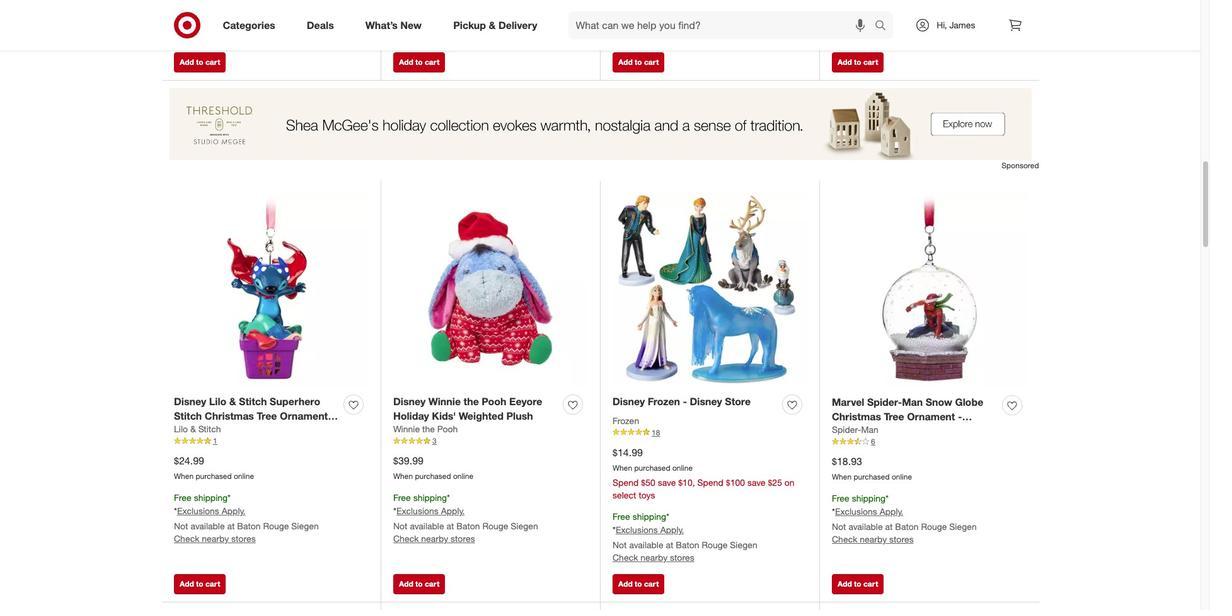 Task type: describe. For each thing, give the bounding box(es) containing it.
free shipping * * exclusions apply. not available at baton rouge siegen check nearby stores for $39.99
[[393, 493, 538, 544]]

18
[[652, 428, 660, 437]]

marvel spider-man snow globe christmas tree ornament - disney store
[[832, 396, 984, 437]]

pickup & delivery
[[453, 19, 538, 31]]

tree inside disney lilo & stitch superhero stitch christmas tree ornament - disney store
[[257, 410, 277, 422]]

disney inside disney winnie the pooh eeyore holiday kids' weighted plush
[[393, 395, 426, 408]]

$50
[[641, 478, 656, 488]]

pickup
[[453, 19, 486, 31]]

siegen for disney lilo & stitch superhero stitch christmas tree ornament - disney store
[[292, 521, 319, 532]]

online for $18.93
[[892, 473, 912, 482]]

deals
[[307, 19, 334, 31]]

online for $14.99
[[673, 463, 693, 473]]

on
[[785, 478, 795, 488]]

advertisement region
[[162, 88, 1039, 160]]

online for $24.99
[[234, 472, 254, 481]]

what's new
[[366, 19, 422, 31]]

disney left 1
[[174, 424, 206, 437]]

exclusions for disney lilo & stitch superhero stitch christmas tree ornament - disney store
[[177, 506, 219, 516]]

tree inside marvel spider-man snow globe christmas tree ornament - disney store
[[884, 410, 905, 423]]

plush
[[507, 410, 533, 422]]

exclusions apply. button for disney winnie the pooh eeyore holiday kids' weighted plush
[[397, 505, 465, 518]]

when for $18.93
[[832, 473, 852, 482]]

shipping for $18.93
[[852, 493, 886, 504]]

disney winnie the pooh eeyore holiday kids' weighted plush link
[[393, 395, 558, 423]]

store inside marvel spider-man snow globe christmas tree ornament - disney store
[[868, 425, 892, 437]]

exclusions for disney frozen - disney store
[[616, 525, 658, 536]]

superhero
[[270, 395, 320, 408]]

$14.99 when purchased online spend $50 save $10, spend $100 save $25 on select toys
[[613, 446, 795, 501]]

winnie the pooh
[[393, 424, 458, 435]]

rouge for disney winnie the pooh eeyore holiday kids' weighted plush
[[483, 521, 509, 532]]

3 link
[[393, 436, 588, 447]]

disney lilo & stitch superhero stitch christmas tree ornament - disney store
[[174, 395, 335, 437]]

free shipping * * exclusions apply. not available at baton rouge siegen check nearby stores for $18.93
[[832, 493, 977, 545]]

hi, james
[[937, 20, 976, 30]]

$18.93 when purchased online
[[832, 456, 912, 482]]

3
[[433, 437, 437, 446]]

lilo & stitch
[[174, 424, 221, 435]]

1 save from the left
[[658, 478, 676, 488]]

0 horizontal spatial pooh
[[437, 424, 458, 435]]

0 vertical spatial stitch
[[239, 395, 267, 408]]

free shipping * * exclusions apply. not available at baton rouge siegen check nearby stores down $10,
[[613, 512, 758, 563]]

check inside not available at check nearby stores
[[174, 21, 200, 32]]

1
[[213, 437, 217, 446]]

categories link
[[212, 11, 291, 39]]

exclusions apply. button for marvel spider-man snow globe christmas tree ornament - disney store
[[835, 506, 904, 518]]

what's
[[366, 19, 398, 31]]

available inside not available at check nearby stores
[[191, 8, 225, 19]]

lilo inside disney lilo & stitch superhero stitch christmas tree ornament - disney store
[[209, 395, 227, 408]]

baton for disney winnie the pooh eeyore holiday kids' weighted plush
[[457, 521, 480, 532]]

1 link
[[174, 436, 368, 447]]

$24.99 when purchased online
[[174, 455, 254, 481]]

delivery
[[499, 19, 538, 31]]

& for stitch
[[190, 424, 196, 435]]

1 vertical spatial spider-
[[832, 425, 862, 435]]

spider-man link
[[832, 424, 879, 437]]

apply. for disney winnie the pooh eeyore holiday kids' weighted plush
[[441, 506, 465, 516]]

apply. for disney lilo & stitch superhero stitch christmas tree ornament - disney store
[[222, 506, 245, 516]]

$14.99
[[613, 446, 643, 459]]

eeyore
[[510, 395, 543, 408]]

disney frozen - disney store
[[613, 395, 751, 408]]

what's new link
[[355, 11, 438, 39]]

$10,
[[679, 478, 695, 488]]

categories
[[223, 19, 275, 31]]

purchased for $39.99
[[415, 472, 451, 481]]

baton for disney frozen - disney store
[[676, 540, 700, 551]]

1 spend from the left
[[613, 478, 639, 488]]

disney frozen - disney store link
[[613, 395, 751, 409]]

online for $39.99
[[453, 472, 474, 481]]

man inside marvel spider-man snow globe christmas tree ornament - disney store
[[902, 396, 923, 408]]

select
[[613, 490, 637, 501]]

siegen for disney winnie the pooh eeyore holiday kids' weighted plush
[[511, 521, 538, 532]]

disney up 18 link
[[690, 395, 723, 408]]

1 vertical spatial stitch
[[174, 410, 202, 422]]

spider-man
[[832, 425, 879, 435]]

free for $18.93
[[832, 493, 850, 504]]

disney winnie the pooh eeyore holiday kids' weighted plush
[[393, 395, 543, 422]]

1 vertical spatial man
[[862, 425, 879, 435]]

free for $39.99
[[393, 493, 411, 503]]

at inside not available at check nearby stores
[[227, 8, 235, 19]]

disney up frozen 'link'
[[613, 395, 645, 408]]

rouge for disney lilo & stitch superhero stitch christmas tree ornament - disney store
[[263, 521, 289, 532]]



Task type: vqa. For each thing, say whether or not it's contained in the screenshot.
the middle -
yes



Task type: locate. For each thing, give the bounding box(es) containing it.
*
[[613, 2, 616, 13], [832, 3, 835, 13], [228, 493, 231, 503], [447, 493, 450, 503], [886, 493, 889, 504], [174, 506, 177, 516], [393, 506, 397, 516], [832, 506, 835, 517], [667, 512, 670, 522], [613, 525, 616, 536]]

stitch up 1
[[198, 424, 221, 435]]

save left $25
[[748, 478, 766, 488]]

man up "6"
[[862, 425, 879, 435]]

man
[[902, 396, 923, 408], [862, 425, 879, 435]]

winnie the pooh link
[[393, 423, 458, 436]]

shipping for $39.99
[[413, 493, 447, 503]]

deals link
[[296, 11, 350, 39]]

shipping down the toys
[[633, 512, 667, 522]]

0 horizontal spatial &
[[190, 424, 196, 435]]

1 horizontal spatial frozen
[[648, 395, 680, 408]]

1 horizontal spatial -
[[683, 395, 687, 408]]

christmas up spider-man
[[832, 410, 882, 423]]

0 vertical spatial spider-
[[868, 396, 903, 408]]

spider-
[[868, 396, 903, 408], [832, 425, 862, 435]]

1 horizontal spatial &
[[229, 395, 236, 408]]

apply. for marvel spider-man snow globe christmas tree ornament - disney store
[[880, 506, 904, 517]]

1 vertical spatial &
[[229, 395, 236, 408]]

purchased for $14.99
[[635, 463, 671, 473]]

0 horizontal spatial spend
[[613, 478, 639, 488]]

the inside disney winnie the pooh eeyore holiday kids' weighted plush
[[464, 395, 479, 408]]

0 horizontal spatial frozen
[[613, 415, 640, 426]]

disney up holiday
[[393, 395, 426, 408]]

when for $39.99
[[393, 472, 413, 481]]

0 horizontal spatial spider-
[[832, 425, 862, 435]]

marvel spider-man snow globe christmas tree ornament - disney store image
[[832, 193, 1027, 388], [832, 193, 1027, 388]]

when inside $18.93 when purchased online
[[832, 473, 852, 482]]

0 vertical spatial frozen
[[648, 395, 680, 408]]

0 horizontal spatial tree
[[257, 410, 277, 422]]

0 horizontal spatial the
[[422, 424, 435, 435]]

purchased inside $24.99 when purchased online
[[196, 472, 232, 481]]

snow
[[926, 396, 953, 408]]

lilo up $24.99
[[174, 424, 188, 435]]

0 horizontal spatial ornament
[[280, 410, 328, 422]]

shipping down $39.99 when purchased online
[[413, 493, 447, 503]]

add
[[180, 57, 194, 67], [399, 57, 414, 67], [619, 57, 633, 67], [838, 57, 852, 67], [180, 579, 194, 589], [399, 579, 414, 589], [619, 579, 633, 589], [838, 579, 852, 589]]

purchased
[[635, 463, 671, 473], [196, 472, 232, 481], [415, 472, 451, 481], [854, 473, 890, 482]]

1 horizontal spatial man
[[902, 396, 923, 408]]

1 horizontal spatial the
[[464, 395, 479, 408]]

- inside disney lilo & stitch superhero stitch christmas tree ornament - disney store
[[331, 410, 335, 422]]

- inside marvel spider-man snow globe christmas tree ornament - disney store
[[958, 410, 963, 423]]

stores inside not available at check nearby stores
[[231, 21, 256, 32]]

spider- right marvel
[[868, 396, 903, 408]]

shipping
[[194, 493, 228, 503], [413, 493, 447, 503], [852, 493, 886, 504], [633, 512, 667, 522]]

purchased down $18.93
[[854, 473, 890, 482]]

siegen
[[730, 17, 758, 28], [950, 18, 977, 28], [292, 521, 319, 532], [511, 521, 538, 532], [950, 521, 977, 532], [730, 540, 758, 551]]

lilo up lilo & stitch
[[209, 395, 227, 408]]

frozen up 18 on the right bottom
[[648, 395, 680, 408]]

the up 3
[[422, 424, 435, 435]]

0 vertical spatial lilo
[[209, 395, 227, 408]]

$100
[[726, 478, 745, 488]]

lilo
[[209, 395, 227, 408], [174, 424, 188, 435]]

exclusions apply. button
[[616, 1, 684, 14], [835, 2, 904, 15], [177, 505, 245, 518], [397, 505, 465, 518], [835, 506, 904, 518], [616, 524, 684, 537]]

spend
[[613, 478, 639, 488], [698, 478, 724, 488]]

siegen for disney frozen - disney store
[[730, 540, 758, 551]]

1 horizontal spatial christmas
[[832, 410, 882, 423]]

stitch up lilo & stitch
[[174, 410, 202, 422]]

new
[[401, 19, 422, 31]]

disney left "6"
[[832, 425, 865, 437]]

spend up select
[[613, 478, 639, 488]]

online up $10,
[[673, 463, 693, 473]]

-
[[683, 395, 687, 408], [331, 410, 335, 422], [958, 410, 963, 423]]

1 horizontal spatial ornament
[[907, 410, 956, 423]]

purchased for $24.99
[[196, 472, 232, 481]]

* exclusions apply. not available at baton rouge siegen check nearby stores
[[613, 2, 758, 40], [832, 3, 977, 41]]

not available at check nearby stores
[[174, 8, 256, 32]]

christmas up 1
[[205, 410, 254, 422]]

purchased for $18.93
[[854, 473, 890, 482]]

1 vertical spatial lilo
[[174, 424, 188, 435]]

store
[[725, 395, 751, 408]]

cart
[[206, 57, 220, 67], [425, 57, 440, 67], [644, 57, 659, 67], [864, 57, 879, 67], [206, 579, 220, 589], [425, 579, 440, 589], [644, 579, 659, 589], [864, 579, 879, 589]]

not
[[174, 8, 188, 19], [613, 17, 627, 28], [832, 18, 847, 28], [174, 521, 188, 532], [393, 521, 408, 532], [832, 521, 847, 532], [613, 540, 627, 551]]

holiday
[[393, 410, 429, 422]]

online down 1 link
[[234, 472, 254, 481]]

lilo inside "link"
[[174, 424, 188, 435]]

free down $18.93
[[832, 493, 850, 504]]

0 vertical spatial the
[[464, 395, 479, 408]]

2 horizontal spatial &
[[489, 19, 496, 31]]

spider- down marvel
[[832, 425, 862, 435]]

shipping down $24.99 when purchased online
[[194, 493, 228, 503]]

save
[[658, 478, 676, 488], [748, 478, 766, 488]]

free shipping * * exclusions apply. not available at baton rouge siegen check nearby stores
[[174, 493, 319, 544], [393, 493, 538, 544], [832, 493, 977, 545], [613, 512, 758, 563]]

1 horizontal spatial store
[[868, 425, 892, 437]]

tree
[[257, 410, 277, 422], [884, 410, 905, 423]]

1 vertical spatial pooh
[[437, 424, 458, 435]]

& for delivery
[[489, 19, 496, 31]]

free shipping * * exclusions apply. not available at baton rouge siegen check nearby stores for $24.99
[[174, 493, 319, 544]]

online inside $24.99 when purchased online
[[234, 472, 254, 481]]

james
[[950, 20, 976, 30]]

& inside disney lilo & stitch superhero stitch christmas tree ornament - disney store
[[229, 395, 236, 408]]

rouge
[[702, 17, 728, 28], [922, 18, 947, 28], [263, 521, 289, 532], [483, 521, 509, 532], [922, 521, 947, 532], [702, 540, 728, 551]]

baton for disney lilo & stitch superhero stitch christmas tree ornament - disney store
[[237, 521, 261, 532]]

0 vertical spatial man
[[902, 396, 923, 408]]

free down $24.99
[[174, 493, 192, 503]]

1 horizontal spatial pooh
[[482, 395, 507, 408]]

6 link
[[832, 437, 1027, 448]]

to
[[196, 57, 203, 67], [416, 57, 423, 67], [635, 57, 642, 67], [854, 57, 862, 67], [196, 579, 203, 589], [416, 579, 423, 589], [635, 579, 642, 589], [854, 579, 862, 589]]

$39.99
[[393, 455, 424, 468]]

when for $14.99
[[613, 463, 633, 473]]

ornament down "superhero"
[[280, 410, 328, 422]]

pooh inside disney winnie the pooh eeyore holiday kids' weighted plush
[[482, 395, 507, 408]]

check nearby stores
[[393, 15, 475, 25]]

winnie down holiday
[[393, 424, 420, 435]]

2 vertical spatial &
[[190, 424, 196, 435]]

online inside $18.93 when purchased online
[[892, 473, 912, 482]]

free down $39.99
[[393, 493, 411, 503]]

1 horizontal spatial * exclusions apply. not available at baton rouge siegen check nearby stores
[[832, 3, 977, 41]]

18 link
[[613, 427, 807, 438]]

& inside pickup & delivery link
[[489, 19, 496, 31]]

christmas inside marvel spider-man snow globe christmas tree ornament - disney store
[[832, 410, 882, 423]]

0 horizontal spatial christmas
[[205, 410, 254, 422]]

store inside disney lilo & stitch superhero stitch christmas tree ornament - disney store
[[209, 424, 234, 437]]

free
[[174, 493, 192, 503], [393, 493, 411, 503], [832, 493, 850, 504], [613, 512, 630, 522]]

1 vertical spatial the
[[422, 424, 435, 435]]

when inside $14.99 when purchased online spend $50 save $10, spend $100 save $25 on select toys
[[613, 463, 633, 473]]

add to cart
[[180, 57, 220, 67], [399, 57, 440, 67], [619, 57, 659, 67], [838, 57, 879, 67], [180, 579, 220, 589], [399, 579, 440, 589], [619, 579, 659, 589], [838, 579, 879, 589]]

0 horizontal spatial store
[[209, 424, 234, 437]]

0 vertical spatial winnie
[[429, 395, 461, 408]]

sponsored
[[1002, 160, 1039, 170]]

0 horizontal spatial * exclusions apply. not available at baton rouge siegen check nearby stores
[[613, 2, 758, 40]]

marvel spider-man snow globe christmas tree ornament - disney store link
[[832, 395, 998, 437]]

purchased inside $18.93 when purchased online
[[854, 473, 890, 482]]

online down 3 link
[[453, 472, 474, 481]]

at
[[227, 8, 235, 19], [666, 17, 674, 28], [886, 18, 893, 28], [227, 521, 235, 532], [447, 521, 454, 532], [886, 521, 893, 532], [666, 540, 674, 551]]

exclusions apply. button for disney frozen - disney store
[[616, 524, 684, 537]]

exclusions for marvel spider-man snow globe christmas tree ornament - disney store
[[835, 506, 878, 517]]

exclusions apply. button for disney lilo & stitch superhero stitch christmas tree ornament - disney store
[[177, 505, 245, 518]]

disney frozen - disney store image
[[613, 193, 807, 387], [613, 193, 807, 387]]

check nearby stores button
[[393, 14, 475, 27], [174, 20, 256, 33], [613, 29, 695, 42], [832, 30, 914, 42], [174, 533, 256, 545], [393, 533, 475, 545], [832, 533, 914, 546], [613, 552, 695, 565]]

& inside lilo & stitch "link"
[[190, 424, 196, 435]]

winnie up kids'
[[429, 395, 461, 408]]

1 vertical spatial winnie
[[393, 424, 420, 435]]

&
[[489, 19, 496, 31], [229, 395, 236, 408], [190, 424, 196, 435]]

lilo & stitch link
[[174, 423, 221, 436]]

purchased up $50
[[635, 463, 671, 473]]

1 horizontal spatial save
[[748, 478, 766, 488]]

stores
[[451, 15, 475, 25], [231, 21, 256, 32], [670, 30, 695, 40], [890, 30, 914, 41], [231, 533, 256, 544], [451, 533, 475, 544], [890, 534, 914, 545], [670, 553, 695, 563]]

frozen
[[648, 395, 680, 408], [613, 415, 640, 426]]

apply.
[[661, 2, 684, 13], [880, 3, 904, 13], [222, 506, 245, 516], [441, 506, 465, 516], [880, 506, 904, 517], [661, 525, 684, 536]]

1 horizontal spatial spend
[[698, 478, 724, 488]]

frozen up $14.99
[[613, 415, 640, 426]]

online inside $14.99 when purchased online spend $50 save $10, spend $100 save $25 on select toys
[[673, 463, 693, 473]]

baton for marvel spider-man snow globe christmas tree ornament - disney store
[[896, 521, 919, 532]]

baton
[[676, 17, 700, 28], [896, 18, 919, 28], [237, 521, 261, 532], [457, 521, 480, 532], [896, 521, 919, 532], [676, 540, 700, 551]]

disney lilo & stitch superhero stitch christmas tree ornament - disney store image
[[174, 193, 368, 387], [174, 193, 368, 387]]

free down select
[[613, 512, 630, 522]]

0 vertical spatial pooh
[[482, 395, 507, 408]]

apply. for disney frozen - disney store
[[661, 525, 684, 536]]

purchased inside $14.99 when purchased online spend $50 save $10, spend $100 save $25 on select toys
[[635, 463, 671, 473]]

not inside not available at check nearby stores
[[174, 8, 188, 19]]

winnie inside disney winnie the pooh eeyore holiday kids' weighted plush
[[429, 395, 461, 408]]

when inside $24.99 when purchased online
[[174, 472, 194, 481]]

disney up lilo & stitch
[[174, 395, 206, 408]]

search
[[870, 20, 900, 33]]

free shipping * * exclusions apply. not available at baton rouge siegen check nearby stores down $18.93 when purchased online
[[832, 493, 977, 545]]

ornament down snow
[[907, 410, 956, 423]]

christmas inside disney lilo & stitch superhero stitch christmas tree ornament - disney store
[[205, 410, 254, 422]]

free shipping * * exclusions apply. not available at baton rouge siegen check nearby stores down $39.99 when purchased online
[[393, 493, 538, 544]]

What can we help you find? suggestions appear below search field
[[568, 11, 879, 39]]

stitch
[[239, 395, 267, 408], [174, 410, 202, 422], [198, 424, 221, 435]]

save right $50
[[658, 478, 676, 488]]

when down $18.93
[[832, 473, 852, 482]]

0 vertical spatial &
[[489, 19, 496, 31]]

hi,
[[937, 20, 947, 30]]

1 horizontal spatial spider-
[[868, 396, 903, 408]]

pooh
[[482, 395, 507, 408], [437, 424, 458, 435]]

shipping down $18.93 when purchased online
[[852, 493, 886, 504]]

rouge for disney frozen - disney store
[[702, 540, 728, 551]]

when down $14.99
[[613, 463, 633, 473]]

1 vertical spatial frozen
[[613, 415, 640, 426]]

when down $39.99
[[393, 472, 413, 481]]

stitch inside lilo & stitch "link"
[[198, 424, 221, 435]]

search button
[[870, 11, 900, 42]]

0 horizontal spatial -
[[331, 410, 335, 422]]

when down $24.99
[[174, 472, 194, 481]]

exclusions for disney winnie the pooh eeyore holiday kids' weighted plush
[[397, 506, 439, 516]]

rouge for marvel spider-man snow globe christmas tree ornament - disney store
[[922, 521, 947, 532]]

spider- inside marvel spider-man snow globe christmas tree ornament - disney store
[[868, 396, 903, 408]]

0 horizontal spatial man
[[862, 425, 879, 435]]

ornament inside marvel spider-man snow globe christmas tree ornament - disney store
[[907, 410, 956, 423]]

frozen link
[[613, 415, 640, 427]]

disney
[[174, 395, 206, 408], [393, 395, 426, 408], [613, 395, 645, 408], [690, 395, 723, 408], [174, 424, 206, 437], [832, 425, 865, 437]]

globe
[[956, 396, 984, 408]]

2 horizontal spatial -
[[958, 410, 963, 423]]

disney lilo & stitch superhero stitch christmas tree ornament - disney store link
[[174, 395, 339, 437]]

$24.99
[[174, 455, 204, 468]]

1 horizontal spatial lilo
[[209, 395, 227, 408]]

pooh down kids'
[[437, 424, 458, 435]]

$39.99 when purchased online
[[393, 455, 474, 481]]

ornament
[[280, 410, 328, 422], [907, 410, 956, 423]]

disney winnie the pooh eeyore holiday kids' weighted plush image
[[393, 193, 588, 387], [393, 193, 588, 387]]

store
[[209, 424, 234, 437], [868, 425, 892, 437]]

2 save from the left
[[748, 478, 766, 488]]

online down 6 "link" at the bottom of the page
[[892, 473, 912, 482]]

nearby
[[421, 15, 448, 25], [202, 21, 229, 32], [641, 30, 668, 40], [860, 30, 887, 41], [202, 533, 229, 544], [421, 533, 448, 544], [860, 534, 887, 545], [641, 553, 668, 563]]

marvel
[[832, 396, 865, 408]]

online
[[673, 463, 693, 473], [234, 472, 254, 481], [453, 472, 474, 481], [892, 473, 912, 482]]

pooh up weighted
[[482, 395, 507, 408]]

0 horizontal spatial save
[[658, 478, 676, 488]]

purchased inside $39.99 when purchased online
[[415, 472, 451, 481]]

$25
[[768, 478, 783, 488]]

stitch left "superhero"
[[239, 395, 267, 408]]

ornament inside disney lilo & stitch superhero stitch christmas tree ornament - disney store
[[280, 410, 328, 422]]

toys
[[639, 490, 655, 501]]

shipping for $24.99
[[194, 493, 228, 503]]

$18.93
[[832, 456, 863, 468]]

disney inside marvel spider-man snow globe christmas tree ornament - disney store
[[832, 425, 865, 437]]

winnie
[[429, 395, 461, 408], [393, 424, 420, 435]]

1 horizontal spatial winnie
[[429, 395, 461, 408]]

online inside $39.99 when purchased online
[[453, 472, 474, 481]]

nearby inside not available at check nearby stores
[[202, 21, 229, 32]]

available
[[191, 8, 225, 19], [630, 17, 664, 28], [849, 18, 883, 28], [191, 521, 225, 532], [410, 521, 444, 532], [849, 521, 883, 532], [630, 540, 664, 551]]

add to cart button
[[174, 52, 226, 72], [393, 52, 445, 72], [613, 52, 665, 72], [832, 52, 884, 72], [174, 574, 226, 594], [393, 574, 445, 594], [613, 574, 665, 594], [832, 574, 884, 594]]

2 spend from the left
[[698, 478, 724, 488]]

pickup & delivery link
[[443, 11, 553, 39]]

the up weighted
[[464, 395, 479, 408]]

weighted
[[459, 410, 504, 422]]

free shipping * * exclusions apply. not available at baton rouge siegen check nearby stores down $24.99 when purchased online
[[174, 493, 319, 544]]

0 horizontal spatial lilo
[[174, 424, 188, 435]]

when for $24.99
[[174, 472, 194, 481]]

kids'
[[432, 410, 456, 422]]

spend right $10,
[[698, 478, 724, 488]]

christmas
[[205, 410, 254, 422], [832, 410, 882, 423]]

man left snow
[[902, 396, 923, 408]]

when inside $39.99 when purchased online
[[393, 472, 413, 481]]

purchased down $24.99
[[196, 472, 232, 481]]

free for $24.99
[[174, 493, 192, 503]]

2 vertical spatial stitch
[[198, 424, 221, 435]]

1 horizontal spatial tree
[[884, 410, 905, 423]]

purchased down $39.99
[[415, 472, 451, 481]]

6
[[871, 437, 876, 447]]

0 horizontal spatial winnie
[[393, 424, 420, 435]]

siegen for marvel spider-man snow globe christmas tree ornament - disney store
[[950, 521, 977, 532]]



